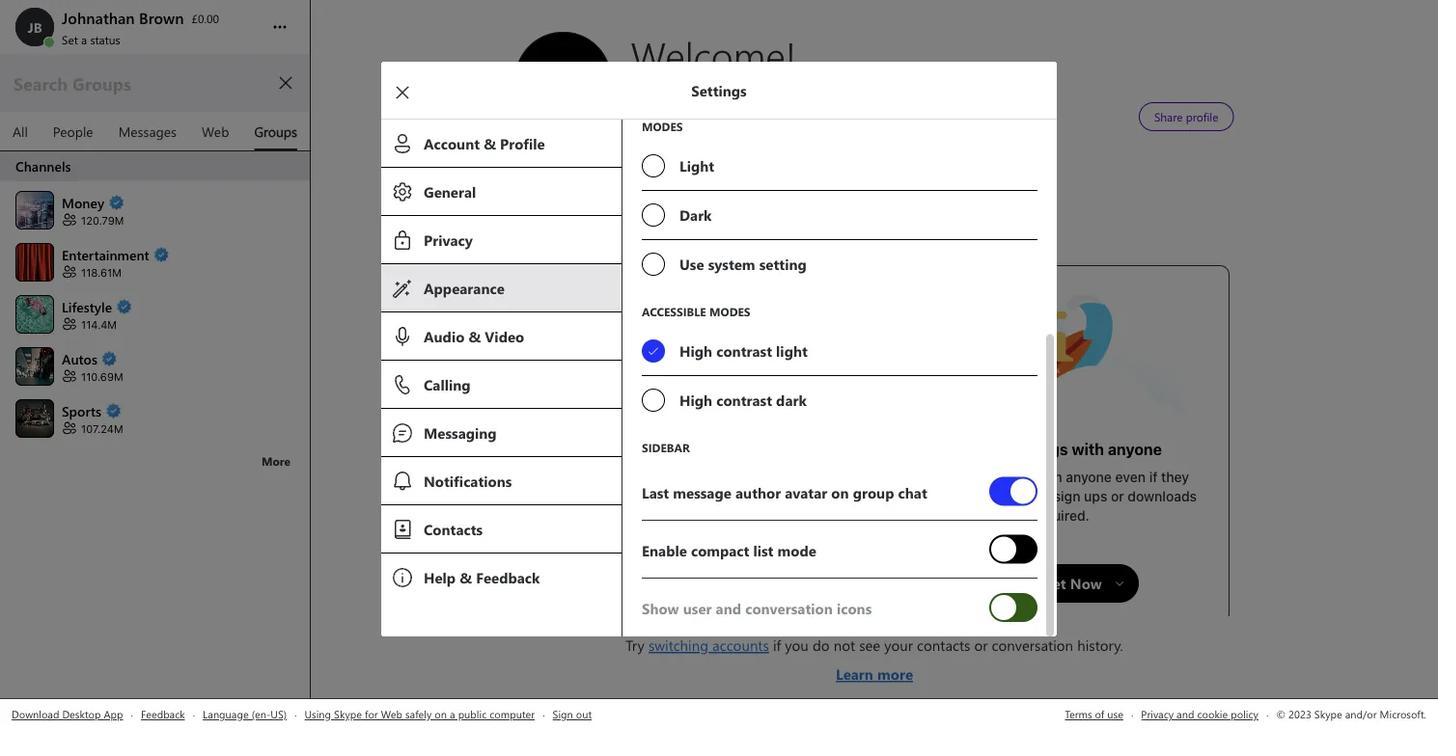 Task type: locate. For each thing, give the bounding box(es) containing it.
download desktop app
[[12, 708, 123, 722]]

if left you
[[773, 636, 781, 655]]

out
[[576, 708, 592, 722]]

date
[[634, 479, 663, 495]]

if
[[1149, 470, 1157, 486], [773, 636, 781, 655]]

0 horizontal spatial on
[[435, 708, 447, 722]]

0 vertical spatial on
[[965, 489, 981, 505]]

Search Groups text field
[[12, 70, 260, 96]]

try
[[626, 636, 645, 655]]

in
[[718, 450, 732, 469], [640, 499, 652, 515], [816, 617, 828, 636]]

the
[[972, 470, 993, 486], [697, 479, 718, 495]]

1 vertical spatial skype
[[334, 708, 362, 722]]

with up ups
[[1071, 441, 1104, 459]]

theme dialog
[[381, 0, 1086, 637]]

2 horizontal spatial a
[[774, 499, 781, 515]]

110.69m
[[81, 371, 123, 383]]

public
[[458, 708, 487, 722]]

skype. down invite
[[985, 489, 1028, 505]]

tab list
[[0, 112, 310, 151]]

2 horizontal spatial in
[[816, 617, 828, 636]]

the up 'don't'
[[697, 479, 718, 495]]

1 horizontal spatial the
[[972, 470, 993, 486]]

required.
[[1032, 508, 1089, 524]]

a
[[81, 31, 87, 47], [774, 499, 781, 515], [450, 708, 455, 722]]

2 vertical spatial a
[[450, 708, 455, 722]]

you
[[719, 617, 742, 636]]

and left cookie
[[1177, 708, 1195, 722]]

in left as
[[816, 617, 828, 636]]

anyone inside share the invite with anyone even if they aren't on skype. no sign ups or downloads required.
[[1065, 470, 1112, 486]]

a inside 'button'
[[81, 31, 87, 47]]

on down share
[[965, 489, 981, 505]]

anyone up even
[[1108, 441, 1162, 459]]

0 vertical spatial if
[[1149, 470, 1157, 486]]

1 horizontal spatial on
[[965, 489, 981, 505]]

sign
[[1053, 489, 1080, 505]]

or right ups
[[1111, 489, 1124, 505]]

0 horizontal spatial or
[[975, 636, 988, 655]]

new
[[681, 450, 714, 469]]

114.4m
[[81, 319, 117, 331]]

you are signed in as
[[719, 617, 850, 636]]

learn more link
[[626, 655, 1124, 684]]

see
[[859, 636, 881, 655]]

in down date
[[640, 499, 652, 515]]

skype
[[735, 450, 782, 469], [334, 708, 362, 722]]

0 horizontal spatial skype.
[[655, 499, 699, 515]]

0 horizontal spatial the
[[697, 479, 718, 495]]

language
[[203, 708, 249, 722]]

us)
[[271, 708, 287, 722]]

1 horizontal spatial in
[[718, 450, 732, 469]]

desktop
[[62, 708, 101, 722]]

with right date
[[666, 479, 693, 495]]

aren't
[[924, 489, 962, 505]]

skype. down date
[[655, 499, 699, 515]]

0 vertical spatial a
[[81, 31, 87, 47]]

0 horizontal spatial with
[[666, 479, 693, 495]]

1 vertical spatial in
[[640, 499, 652, 515]]

list item
[[0, 152, 310, 183]]

using skype for web safely on a public computer link
[[305, 708, 535, 722]]

thing!
[[785, 499, 822, 515]]

or
[[1111, 489, 1124, 505], [975, 636, 988, 655]]

a down features
[[774, 499, 781, 515]]

in right new at the bottom of the page
[[718, 450, 732, 469]]

a right set on the left top
[[81, 31, 87, 47]]

0 vertical spatial or
[[1111, 489, 1124, 505]]

meetings
[[998, 441, 1068, 459]]

share the invite with anyone even if they aren't on skype. no sign ups or downloads required.
[[924, 470, 1200, 524]]

the down easy at right bottom
[[972, 470, 993, 486]]

and
[[817, 479, 841, 495], [1177, 708, 1195, 722]]

switching
[[649, 636, 709, 655]]

1 horizontal spatial and
[[1177, 708, 1195, 722]]

skype left for
[[334, 708, 362, 722]]

as
[[832, 617, 846, 636]]

stay up to date with the latest features and updates in skype. don't miss a thing!
[[566, 479, 844, 515]]

the inside stay up to date with the latest features and updates in skype. don't miss a thing!
[[697, 479, 718, 495]]

launch
[[645, 295, 690, 316]]

0 horizontal spatial if
[[773, 636, 781, 655]]

invite
[[997, 470, 1031, 486]]

anyone
[[1108, 441, 1162, 459], [1065, 470, 1112, 486]]

and inside stay up to date with the latest features and updates in skype. don't miss a thing!
[[817, 479, 841, 495]]

of
[[1095, 708, 1105, 722]]

1 horizontal spatial with
[[1035, 470, 1062, 486]]

1 horizontal spatial if
[[1149, 470, 1157, 486]]

feedback
[[141, 708, 185, 722]]

1 horizontal spatial or
[[1111, 489, 1124, 505]]

your
[[885, 636, 913, 655]]

0 vertical spatial skype
[[735, 450, 782, 469]]

or right contacts
[[975, 636, 988, 655]]

1 vertical spatial if
[[773, 636, 781, 655]]

1 vertical spatial and
[[1177, 708, 1195, 722]]

1 vertical spatial anyone
[[1065, 470, 1112, 486]]

0 horizontal spatial in
[[640, 499, 652, 515]]

anyone up ups
[[1065, 470, 1112, 486]]

0 horizontal spatial a
[[81, 31, 87, 47]]

history.
[[1078, 636, 1124, 655]]

if up downloads
[[1149, 470, 1157, 486]]

set
[[62, 31, 78, 47]]

1 horizontal spatial skype
[[735, 450, 782, 469]]

Last message author avatar on group chat checkbox
[[990, 470, 1038, 514]]

more
[[878, 665, 913, 684]]

contacts
[[917, 636, 971, 655]]

1 vertical spatial a
[[774, 499, 781, 515]]

with
[[1071, 441, 1104, 459], [1035, 470, 1062, 486], [666, 479, 693, 495]]

skype.
[[985, 489, 1028, 505], [655, 499, 699, 515]]

latest
[[721, 479, 757, 495]]

what's
[[624, 450, 678, 469]]

or inside share the invite with anyone even if they aren't on skype. no sign ups or downloads required.
[[1111, 489, 1124, 505]]

downloads
[[1127, 489, 1197, 505]]

don't
[[702, 499, 737, 515]]

skype up latest
[[735, 450, 782, 469]]

a left public
[[450, 708, 455, 722]]

switching accounts link
[[649, 636, 769, 655]]

computer
[[490, 708, 535, 722]]

channels group
[[0, 152, 310, 479]]

1 vertical spatial or
[[975, 636, 988, 655]]

set a status
[[62, 31, 120, 47]]

1 horizontal spatial a
[[450, 708, 455, 722]]

Use system setting checkbox
[[641, 240, 1038, 289]]

easy meetings with anyone
[[959, 441, 1162, 459]]

on
[[965, 489, 981, 505], [435, 708, 447, 722]]

easy
[[959, 441, 994, 459]]

with up no
[[1035, 470, 1062, 486]]

on right 'safely'
[[435, 708, 447, 722]]

(en-
[[252, 708, 271, 722]]

status
[[90, 31, 120, 47]]

0 vertical spatial and
[[817, 479, 841, 495]]

with inside share the invite with anyone even if they aren't on skype. no sign ups or downloads required.
[[1035, 470, 1062, 486]]

1 horizontal spatial skype.
[[985, 489, 1028, 505]]

107.24m
[[81, 423, 123, 436]]

and up thing!
[[817, 479, 841, 495]]

0 horizontal spatial and
[[817, 479, 841, 495]]



Task type: vqa. For each thing, say whether or not it's contained in the screenshot.
with in "Share the invite with anyone even if they aren't on Skype. No sign ups or downloads required."
yes



Task type: describe. For each thing, give the bounding box(es) containing it.
if inside try switching accounts if you do not see your contacts or conversation history. learn more
[[773, 636, 781, 655]]

sign out
[[553, 708, 592, 722]]

if inside share the invite with anyone even if they aren't on skype. no sign ups or downloads required.
[[1149, 470, 1157, 486]]

signed
[[770, 617, 812, 636]]

share
[[932, 470, 969, 486]]

a inside stay up to date with the latest features and updates in skype. don't miss a thing!
[[774, 499, 781, 515]]

mansurfer
[[1003, 286, 1072, 307]]

accounts
[[713, 636, 769, 655]]

stay
[[566, 479, 594, 495]]

app
[[104, 708, 123, 722]]

Dark checkbox
[[641, 191, 1038, 239]]

download desktop app link
[[12, 708, 123, 722]]

cookie
[[1197, 708, 1228, 722]]

miss
[[741, 499, 770, 515]]

skype. inside share the invite with anyone even if they aren't on skype. no sign ups or downloads required.
[[985, 489, 1028, 505]]

0 vertical spatial anyone
[[1108, 441, 1162, 459]]

or inside try switching accounts if you do not see your contacts or conversation history. learn more
[[975, 636, 988, 655]]

using
[[305, 708, 331, 722]]

0 horizontal spatial skype
[[334, 708, 362, 722]]

language (en-us)
[[203, 708, 287, 722]]

High contrast light checkbox
[[641, 327, 1038, 376]]

are
[[746, 617, 766, 636]]

privacy
[[1141, 708, 1174, 722]]

Light checkbox
[[641, 142, 1038, 190]]

do
[[813, 636, 830, 655]]

conversation
[[992, 636, 1074, 655]]

set a status button
[[62, 27, 253, 47]]

on inside share the invite with anyone even if they aren't on skype. no sign ups or downloads required.
[[965, 489, 981, 505]]

118.61m
[[81, 267, 122, 279]]

even
[[1115, 470, 1145, 486]]

Enable compact list mode checkbox
[[990, 528, 1038, 572]]

1 vertical spatial on
[[435, 708, 447, 722]]

you
[[785, 636, 809, 655]]

web
[[381, 708, 402, 722]]

policy
[[1231, 708, 1259, 722]]

features
[[760, 479, 813, 495]]

language (en-us) link
[[203, 708, 287, 722]]

2 vertical spatial in
[[816, 617, 828, 636]]

to
[[618, 479, 631, 495]]

privacy and cookie policy link
[[1141, 708, 1259, 722]]

use
[[1108, 708, 1124, 722]]

feedback link
[[141, 708, 185, 722]]

download
[[12, 708, 59, 722]]

with inside stay up to date with the latest features and updates in skype. don't miss a thing!
[[666, 479, 693, 495]]

in inside stay up to date with the latest features and updates in skype. don't miss a thing!
[[640, 499, 652, 515]]

try switching accounts if you do not see your contacts or conversation history. learn more
[[626, 636, 1124, 684]]

2 horizontal spatial with
[[1071, 441, 1104, 459]]

for
[[365, 708, 378, 722]]

not
[[834, 636, 855, 655]]

learn
[[836, 665, 874, 684]]

updates
[[585, 499, 637, 515]]

no
[[1032, 489, 1050, 505]]

sign
[[553, 708, 573, 722]]

High contrast dark checkbox
[[641, 376, 1038, 425]]

privacy and cookie policy
[[1141, 708, 1259, 722]]

terms of use link
[[1065, 708, 1124, 722]]

sign out link
[[553, 708, 592, 722]]

the inside share the invite with anyone even if they aren't on skype. no sign ups or downloads required.
[[972, 470, 993, 486]]

terms of use
[[1065, 708, 1124, 722]]

safely
[[405, 708, 432, 722]]

ups
[[1084, 489, 1107, 505]]

terms
[[1065, 708, 1092, 722]]

0 vertical spatial in
[[718, 450, 732, 469]]

skype. inside stay up to date with the latest features and updates in skype. don't miss a thing!
[[655, 499, 699, 515]]

120.79m
[[81, 215, 124, 227]]

up
[[598, 479, 614, 495]]

what's new in skype
[[624, 450, 782, 469]]

Show user and conversation icons checkbox
[[990, 586, 1038, 630]]

using skype for web safely on a public computer
[[305, 708, 535, 722]]

they
[[1161, 470, 1189, 486]]



